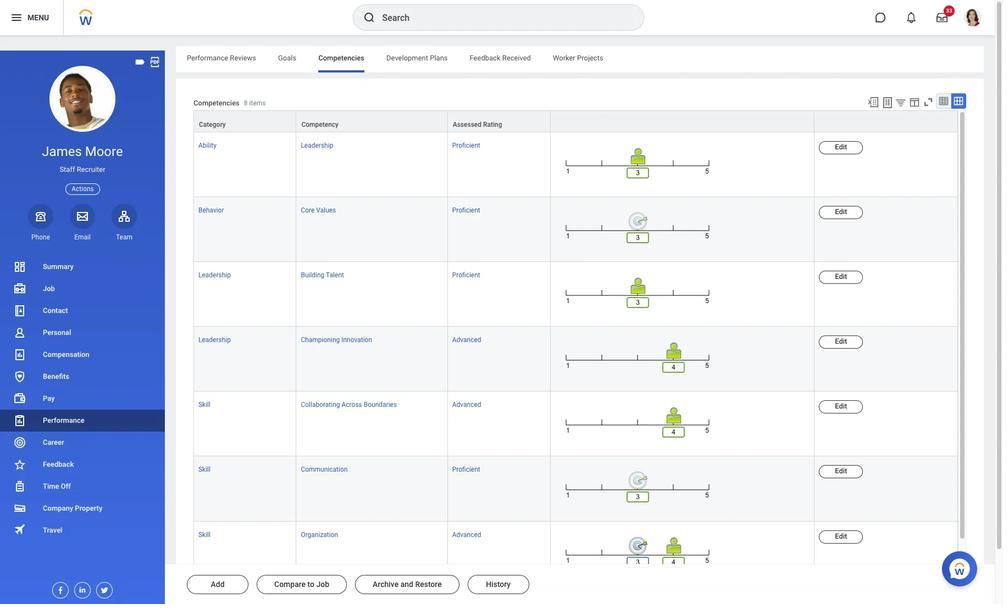 Task type: vqa. For each thing, say whether or not it's contained in the screenshot.


Task type: locate. For each thing, give the bounding box(es) containing it.
personal image
[[13, 327, 26, 340]]

restore
[[415, 581, 442, 590]]

7 edit from the top
[[836, 533, 848, 541]]

proficient for core values
[[452, 207, 481, 215]]

performance inside tab list
[[187, 54, 228, 62]]

1 skill link from the top
[[199, 399, 211, 409]]

competencies
[[319, 54, 365, 62], [194, 99, 240, 107]]

job up contact
[[43, 285, 55, 293]]

0 horizontal spatial performance
[[43, 417, 85, 425]]

0 vertical spatial job
[[43, 285, 55, 293]]

staff recruiter
[[60, 166, 105, 174]]

organization link
[[301, 529, 338, 539]]

competencies down search 'icon'
[[319, 54, 365, 62]]

2 advanced link from the top
[[452, 399, 482, 409]]

advanced for across
[[452, 402, 482, 409]]

collaborating
[[301, 402, 340, 409]]

performance link
[[0, 410, 165, 432]]

time off
[[43, 483, 71, 491]]

1 vertical spatial advanced link
[[452, 399, 482, 409]]

1 vertical spatial feedback
[[43, 461, 74, 469]]

1 advanced from the top
[[452, 337, 482, 344]]

performance left reviews
[[187, 54, 228, 62]]

collaborating across boundaries
[[301, 402, 397, 409]]

communication
[[301, 467, 348, 474]]

core values
[[301, 207, 336, 215]]

33
[[947, 8, 953, 14]]

compensation link
[[0, 344, 165, 366]]

tab list
[[176, 46, 984, 73]]

proficient for building talent
[[452, 272, 481, 280]]

feedback for feedback received
[[470, 54, 501, 62]]

skill link for collaborating across boundaries
[[199, 399, 211, 409]]

compensation image
[[13, 349, 26, 362]]

feedback
[[470, 54, 501, 62], [43, 461, 74, 469]]

travel image
[[13, 524, 26, 537]]

1 horizontal spatial competencies
[[319, 54, 365, 62]]

list
[[0, 256, 165, 542]]

email james moore element
[[70, 233, 95, 242]]

job inside list
[[43, 285, 55, 293]]

4 proficient from the top
[[452, 467, 481, 474]]

phone james moore element
[[28, 233, 53, 242]]

actions button
[[66, 183, 100, 195]]

summary
[[43, 263, 74, 271]]

export to worksheets image
[[882, 96, 895, 109]]

core
[[301, 207, 315, 215]]

1 vertical spatial skill link
[[199, 464, 211, 474]]

time off link
[[0, 476, 165, 498]]

3 proficient from the top
[[452, 272, 481, 280]]

time off image
[[13, 481, 26, 494]]

1 vertical spatial advanced
[[452, 402, 482, 409]]

feedback link
[[0, 454, 165, 476]]

cell
[[194, 587, 297, 605], [297, 587, 448, 605], [448, 587, 551, 605], [551, 587, 815, 605], [815, 587, 959, 605]]

competencies inside tab list
[[319, 54, 365, 62]]

row
[[194, 111, 959, 133], [194, 587, 959, 605]]

advanced link
[[452, 335, 482, 344], [452, 399, 482, 409], [452, 529, 482, 539]]

view team image
[[118, 210, 131, 223]]

leadership link
[[301, 140, 333, 150], [199, 270, 231, 280], [199, 335, 231, 344]]

1 proficient link from the top
[[452, 140, 481, 150]]

8
[[244, 100, 248, 107]]

2 edit button from the top
[[820, 206, 864, 220]]

1 horizontal spatial performance
[[187, 54, 228, 62]]

row containing category
[[194, 111, 959, 133]]

1 skill from the top
[[199, 402, 211, 409]]

0 horizontal spatial feedback
[[43, 461, 74, 469]]

0 vertical spatial advanced link
[[452, 335, 482, 344]]

proficient link for leadership
[[452, 140, 481, 150]]

phone
[[31, 234, 50, 241]]

pay image
[[13, 393, 26, 406]]

expand table image
[[954, 96, 965, 107]]

7 edit button from the top
[[820, 531, 864, 544]]

profile logan mcneil image
[[965, 9, 982, 29]]

1 proficient from the top
[[452, 142, 481, 150]]

2 vertical spatial leadership link
[[199, 335, 231, 344]]

0 vertical spatial skill link
[[199, 399, 211, 409]]

values
[[316, 207, 336, 215]]

core values link
[[301, 205, 336, 215]]

1 vertical spatial competencies
[[194, 99, 240, 107]]

1 row from the top
[[194, 111, 959, 133]]

fullscreen image
[[923, 96, 935, 108]]

2 skill from the top
[[199, 467, 211, 474]]

feedback up time off
[[43, 461, 74, 469]]

2 proficient link from the top
[[452, 205, 481, 215]]

leadership
[[301, 142, 333, 150], [199, 272, 231, 280], [199, 337, 231, 344]]

ability link
[[199, 140, 217, 150]]

skill link
[[199, 399, 211, 409], [199, 464, 211, 474], [199, 529, 211, 539]]

reviews
[[230, 54, 256, 62]]

1 vertical spatial job
[[316, 581, 329, 590]]

list containing summary
[[0, 256, 165, 542]]

2 skill link from the top
[[199, 464, 211, 474]]

0 vertical spatial leadership
[[301, 142, 333, 150]]

performance for performance
[[43, 417, 85, 425]]

edit for 4th edit button from the bottom
[[836, 338, 848, 346]]

advanced for innovation
[[452, 337, 482, 344]]

facebook image
[[53, 583, 65, 596]]

behavior
[[199, 207, 224, 215]]

1 vertical spatial leadership
[[199, 272, 231, 280]]

2 edit from the top
[[836, 208, 848, 216]]

0 vertical spatial competencies
[[319, 54, 365, 62]]

performance up career
[[43, 417, 85, 425]]

3 proficient link from the top
[[452, 270, 481, 280]]

1 vertical spatial performance
[[43, 417, 85, 425]]

time
[[43, 483, 59, 491]]

3 cell from the left
[[448, 587, 551, 605]]

3 skill link from the top
[[199, 529, 211, 539]]

1 horizontal spatial job
[[316, 581, 329, 590]]

2 proficient from the top
[[452, 207, 481, 215]]

mail image
[[76, 210, 89, 223]]

select to filter grid data image
[[895, 97, 907, 108]]

twitter image
[[97, 583, 109, 596]]

contact link
[[0, 300, 165, 322]]

performance inside the performance link
[[43, 417, 85, 425]]

summary image
[[13, 261, 26, 274]]

personal
[[43, 329, 71, 337]]

competency
[[302, 121, 339, 129]]

0 vertical spatial skill
[[199, 402, 211, 409]]

linkedin image
[[75, 583, 87, 595]]

1 horizontal spatial feedback
[[470, 54, 501, 62]]

benefits image
[[13, 371, 26, 384]]

performance
[[187, 54, 228, 62], [43, 417, 85, 425]]

category
[[199, 121, 226, 129]]

career
[[43, 439, 64, 447]]

edit for first edit button from the top of the page
[[836, 143, 848, 151]]

archive and restore button
[[355, 576, 460, 595]]

0 vertical spatial advanced
[[452, 337, 482, 344]]

3 skill from the top
[[199, 532, 211, 539]]

worker
[[553, 54, 576, 62]]

benefits link
[[0, 366, 165, 388]]

view printable version (pdf) image
[[149, 56, 161, 68]]

contact image
[[13, 305, 26, 318]]

behavior link
[[199, 205, 224, 215]]

0 horizontal spatial job
[[43, 285, 55, 293]]

projects
[[577, 54, 604, 62]]

job link
[[0, 278, 165, 300]]

skill link for communication
[[199, 464, 211, 474]]

skill
[[199, 402, 211, 409], [199, 467, 211, 474], [199, 532, 211, 539]]

goals
[[278, 54, 297, 62]]

6 edit from the top
[[836, 468, 848, 476]]

proficient for leadership
[[452, 142, 481, 150]]

0 horizontal spatial competencies
[[194, 99, 240, 107]]

5 edit button from the top
[[820, 401, 864, 414]]

career link
[[0, 432, 165, 454]]

skill link for organization
[[199, 529, 211, 539]]

7 edit row from the top
[[194, 522, 959, 587]]

proficient for communication
[[452, 467, 481, 474]]

feedback received
[[470, 54, 531, 62]]

2 vertical spatial advanced link
[[452, 529, 482, 539]]

1 edit from the top
[[836, 143, 848, 151]]

2 edit row from the top
[[194, 198, 959, 262]]

0 vertical spatial performance
[[187, 54, 228, 62]]

1 vertical spatial row
[[194, 587, 959, 605]]

3 edit button from the top
[[820, 271, 864, 284]]

feedback image
[[13, 459, 26, 472]]

proficient link
[[452, 140, 481, 150], [452, 205, 481, 215], [452, 270, 481, 280], [452, 464, 481, 474]]

skill for collaborating across boundaries
[[199, 402, 211, 409]]

toolbar
[[863, 93, 967, 111]]

1 vertical spatial leadership link
[[199, 270, 231, 280]]

items
[[249, 100, 266, 107]]

edit row
[[194, 133, 959, 198], [194, 198, 959, 262], [194, 262, 959, 327], [194, 327, 959, 392], [194, 392, 959, 457], [194, 457, 959, 522], [194, 522, 959, 587]]

job
[[43, 285, 55, 293], [316, 581, 329, 590]]

feedback left 'received'
[[470, 54, 501, 62]]

edit button
[[820, 141, 864, 155], [820, 206, 864, 220], [820, 271, 864, 284], [820, 336, 864, 349], [820, 401, 864, 414], [820, 466, 864, 479], [820, 531, 864, 544]]

edit for third edit button from the bottom of the page
[[836, 403, 848, 411]]

0 vertical spatial row
[[194, 111, 959, 133]]

job image
[[13, 283, 26, 296]]

3 edit from the top
[[836, 273, 848, 281]]

tab list containing performance reviews
[[176, 46, 984, 73]]

1 vertical spatial skill
[[199, 467, 211, 474]]

edit
[[836, 143, 848, 151], [836, 208, 848, 216], [836, 273, 848, 281], [836, 338, 848, 346], [836, 403, 848, 411], [836, 468, 848, 476], [836, 533, 848, 541]]

job right to
[[316, 581, 329, 590]]

2 advanced from the top
[[452, 402, 482, 409]]

4 proficient link from the top
[[452, 464, 481, 474]]

4 edit from the top
[[836, 338, 848, 346]]

feedback inside navigation pane region
[[43, 461, 74, 469]]

0 vertical spatial feedback
[[470, 54, 501, 62]]

championing innovation
[[301, 337, 372, 344]]

add button
[[187, 576, 249, 595]]

menu
[[27, 13, 49, 22]]

4 cell from the left
[[551, 587, 815, 605]]

2 vertical spatial advanced
[[452, 532, 482, 539]]

proficient
[[452, 142, 481, 150], [452, 207, 481, 215], [452, 272, 481, 280], [452, 467, 481, 474]]

5 edit from the top
[[836, 403, 848, 411]]

2 vertical spatial leadership
[[199, 337, 231, 344]]

2 vertical spatial skill
[[199, 532, 211, 539]]

2 vertical spatial skill link
[[199, 529, 211, 539]]

2 cell from the left
[[297, 587, 448, 605]]

leadership link for championing
[[199, 335, 231, 344]]

competencies up category
[[194, 99, 240, 107]]

pay
[[43, 395, 55, 403]]

recruiter
[[77, 166, 105, 174]]

1 advanced link from the top
[[452, 335, 482, 344]]

3 advanced link from the top
[[452, 529, 482, 539]]

building talent
[[301, 272, 344, 280]]

Search Workday  search field
[[382, 5, 621, 30]]



Task type: describe. For each thing, give the bounding box(es) containing it.
3 advanced from the top
[[452, 532, 482, 539]]

moore
[[85, 144, 123, 159]]

leadership for building
[[199, 272, 231, 280]]

championing innovation link
[[301, 335, 372, 344]]

received
[[502, 54, 531, 62]]

company
[[43, 505, 73, 513]]

benefits
[[43, 373, 69, 381]]

boundaries
[[364, 402, 397, 409]]

skill for communication
[[199, 467, 211, 474]]

4 edit button from the top
[[820, 336, 864, 349]]

ability
[[199, 142, 217, 150]]

edit for sixth edit button
[[836, 468, 848, 476]]

advanced link for innovation
[[452, 335, 482, 344]]

5 edit row from the top
[[194, 392, 959, 457]]

to
[[308, 581, 315, 590]]

inbox large image
[[937, 12, 948, 23]]

travel
[[43, 527, 62, 535]]

skill for organization
[[199, 532, 211, 539]]

phone button
[[28, 204, 53, 242]]

email button
[[70, 204, 95, 242]]

compensation
[[43, 351, 90, 359]]

5 cell from the left
[[815, 587, 959, 605]]

building talent link
[[301, 270, 344, 280]]

assessed rating button
[[448, 111, 551, 132]]

history button
[[468, 576, 529, 595]]

career image
[[13, 437, 26, 450]]

and
[[401, 581, 414, 590]]

actions
[[72, 185, 94, 193]]

leadership link for building
[[199, 270, 231, 280]]

2 row from the top
[[194, 587, 959, 605]]

tag image
[[134, 56, 146, 68]]

history
[[486, 581, 511, 590]]

archive and restore
[[373, 581, 442, 590]]

team james moore element
[[112, 233, 137, 242]]

innovation
[[342, 337, 372, 344]]

company property link
[[0, 498, 165, 520]]

justify image
[[10, 11, 23, 24]]

team link
[[112, 204, 137, 242]]

compare
[[274, 581, 306, 590]]

talent
[[326, 272, 344, 280]]

collaborating across boundaries link
[[301, 399, 397, 409]]

competencies 8 items
[[194, 99, 266, 107]]

competency button
[[297, 111, 447, 132]]

performance reviews
[[187, 54, 256, 62]]

rating
[[483, 121, 502, 129]]

edit for 3rd edit button
[[836, 273, 848, 281]]

search image
[[363, 11, 376, 24]]

property
[[75, 505, 102, 513]]

company property image
[[13, 503, 26, 516]]

email
[[74, 234, 91, 241]]

proficient link for communication
[[452, 464, 481, 474]]

across
[[342, 402, 362, 409]]

building
[[301, 272, 325, 280]]

menu button
[[0, 0, 63, 35]]

feedback for feedback
[[43, 461, 74, 469]]

organization
[[301, 532, 338, 539]]

competencies for competencies
[[319, 54, 365, 62]]

export to excel image
[[868, 96, 880, 108]]

company property
[[43, 505, 102, 513]]

compare to job
[[274, 581, 329, 590]]

proficient link for building talent
[[452, 270, 481, 280]]

33 button
[[931, 5, 955, 30]]

assessed
[[453, 121, 482, 129]]

assessed rating
[[453, 121, 502, 129]]

1 edit row from the top
[[194, 133, 959, 198]]

add
[[211, 581, 225, 590]]

0 vertical spatial leadership link
[[301, 140, 333, 150]]

pay link
[[0, 388, 165, 410]]

performance for performance reviews
[[187, 54, 228, 62]]

championing
[[301, 337, 340, 344]]

phone image
[[33, 210, 48, 223]]

proficient link for core values
[[452, 205, 481, 215]]

development
[[387, 54, 428, 62]]

off
[[61, 483, 71, 491]]

menu banner
[[0, 0, 995, 35]]

leadership for championing
[[199, 337, 231, 344]]

worker projects
[[553, 54, 604, 62]]

james moore
[[42, 144, 123, 159]]

staff
[[60, 166, 75, 174]]

4 edit row from the top
[[194, 327, 959, 392]]

category button
[[194, 111, 296, 132]]

compare to job button
[[257, 576, 347, 595]]

notifications large image
[[906, 12, 917, 23]]

job inside button
[[316, 581, 329, 590]]

edit for sixth edit button from the bottom
[[836, 208, 848, 216]]

performance image
[[13, 415, 26, 428]]

navigation pane region
[[0, 51, 165, 605]]

click to view/edit grid preferences image
[[909, 96, 921, 108]]

plans
[[430, 54, 448, 62]]

action bar region
[[165, 565, 1004, 605]]

3 edit row from the top
[[194, 262, 959, 327]]

1 edit button from the top
[[820, 141, 864, 155]]

6 edit button from the top
[[820, 466, 864, 479]]

1 cell from the left
[[194, 587, 297, 605]]

table image
[[939, 96, 950, 107]]

team
[[116, 234, 133, 241]]

6 edit row from the top
[[194, 457, 959, 522]]

james
[[42, 144, 82, 159]]

competencies for competencies 8 items
[[194, 99, 240, 107]]

travel link
[[0, 520, 165, 542]]

personal link
[[0, 322, 165, 344]]

contact
[[43, 307, 68, 315]]

archive
[[373, 581, 399, 590]]

edit for seventh edit button from the top
[[836, 533, 848, 541]]

advanced link for across
[[452, 399, 482, 409]]

development plans
[[387, 54, 448, 62]]

summary link
[[0, 256, 165, 278]]



